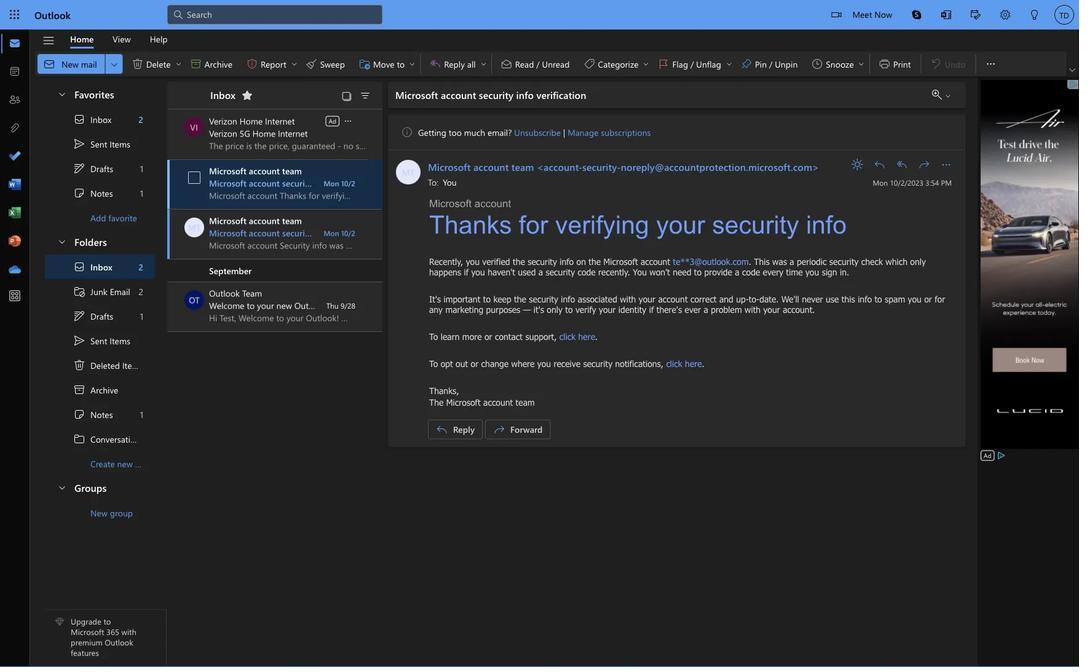 Task type: vqa. For each thing, say whether or not it's contained in the screenshot.


Task type: locate. For each thing, give the bounding box(es) containing it.
1 vertical spatial 
[[73, 310, 86, 322]]

2  sent items from the top
[[73, 335, 130, 347]]

 left 'deleted'
[[73, 359, 86, 372]]

0 horizontal spatial only
[[547, 304, 563, 315]]

new left the 'outlook.com'
[[277, 300, 292, 311]]

your inside the microsoft account thanks for verifying your security info
[[657, 211, 706, 239]]

mon for verification
[[324, 178, 339, 188]]

verizon
[[209, 115, 237, 127], [209, 128, 237, 139]]

microsoft account team <account-security-noreply@accountprotection.microsoft.com>
[[428, 160, 820, 173]]

 right delete
[[190, 58, 202, 70]]

 button
[[1021, 0, 1050, 31]]

2  inbox from the top
[[73, 261, 112, 273]]

 down favorites
[[73, 113, 86, 126]]

te**3@outlook.com link
[[673, 256, 749, 267]]

 inside  delete 
[[175, 60, 182, 68]]

 tree item
[[45, 132, 155, 156], [45, 329, 155, 353]]

2  from the top
[[73, 335, 86, 347]]

1 vertical spatial 10/2
[[341, 228, 356, 238]]

 inside popup button
[[985, 58, 998, 70]]

was inside . this was a periodic security check which only happens if you haven't used a security code recently. you won't need to provide a code every time you sign in.
[[773, 256, 787, 267]]

mt for mt popup button
[[402, 166, 415, 178]]

2 up  tree item
[[139, 261, 143, 273]]

drafts down  junk email
[[90, 311, 113, 322]]

 up pm
[[941, 159, 953, 171]]

 for 
[[73, 310, 86, 322]]

2 vertical spatial 2
[[139, 286, 143, 297]]

price
[[225, 140, 244, 151], [451, 140, 470, 151]]

with inside upgrade to microsoft 365 with premium outlook features
[[122, 627, 136, 638]]

move & delete group
[[38, 52, 418, 76]]

verification
[[537, 88, 587, 102], [333, 177, 376, 189]]

0 vertical spatial 2
[[139, 114, 143, 125]]

0 vertical spatial click here link
[[560, 331, 596, 342]]

inbox inside favorites tree
[[90, 114, 112, 125]]

1 sent from the top
[[90, 138, 107, 150]]

verizon down inbox heading
[[209, 115, 237, 127]]

verification inside the message list list box
[[333, 177, 376, 189]]

1 horizontal spatial code
[[743, 267, 761, 277]]

items right 'deleted'
[[122, 360, 143, 371]]

items up  deleted items
[[110, 335, 130, 347]]

 inside favorites tree
[[73, 187, 86, 199]]

to learn more or contact support, click here .
[[429, 331, 598, 342]]

is
[[246, 140, 252, 151]]

mt inside checkbox
[[188, 222, 201, 233]]


[[942, 10, 952, 20]]

 snooze 
[[812, 58, 865, 70]]

1 horizontal spatial  button
[[937, 155, 957, 175]]

 inbox inside tree
[[73, 261, 112, 273]]

1 vertical spatial verizon
[[209, 128, 237, 139]]

1 vertical spatial mt
[[188, 222, 201, 233]]

 button down  new mail at the left of page
[[51, 82, 72, 105]]

2  drafts from the top
[[73, 310, 113, 322]]

1  inbox from the top
[[73, 113, 112, 126]]

/ inside  read / unread
[[537, 58, 540, 69]]

mon 10/2 for verification
[[324, 178, 356, 188]]

verification down no
[[333, 177, 376, 189]]

1  from the top
[[73, 162, 86, 175]]

microsoft account team image down select a conversation icon
[[185, 218, 204, 237]]

price left "is"
[[225, 140, 244, 151]]

1 horizontal spatial here
[[685, 358, 702, 369]]

1 vertical spatial 
[[852, 159, 864, 171]]

1 vertical spatial  sent items
[[73, 335, 130, 347]]

9/28
[[341, 301, 356, 311]]

 button inside groups tree item
[[51, 476, 72, 499]]

 new mail
[[43, 58, 97, 70]]

0 horizontal spatial if
[[464, 267, 469, 277]]

your up . this was a periodic security check which only happens if you haven't used a security code recently. you won't need to provide a code every time you sign in.
[[657, 211, 706, 239]]

1 horizontal spatial microsoft account team image
[[396, 160, 421, 185]]

 button for 
[[106, 54, 123, 74]]

check
[[862, 256, 883, 267]]

sent down favorites tree item
[[90, 138, 107, 150]]

0 horizontal spatial was
[[333, 227, 347, 239]]

microsoft account team down "is"
[[209, 165, 302, 177]]

you right spam
[[908, 294, 922, 304]]

outlook banner
[[0, 0, 1080, 31]]

mon 10/2 for was
[[324, 228, 356, 238]]

only inside it's important to keep the security info associated with your account correct and up-to-date. we'll never use this info to spam you or for any marketing purposes — it's only to verify your identity if there's ever a problem with your account.
[[547, 304, 563, 315]]

 down thanks,
[[436, 424, 449, 436]]

1  notes from the top
[[73, 187, 113, 199]]

notes down  tree item in the left of the page
[[90, 409, 113, 420]]

1 vertical spatial 
[[896, 159, 909, 171]]

1 up add favorite tree item at the top left of the page
[[140, 187, 143, 199]]

 inside email message element
[[941, 159, 953, 171]]

0 vertical spatial sent
[[90, 138, 107, 150]]

0 horizontal spatial new
[[117, 458, 133, 470]]


[[985, 58, 998, 70], [343, 116, 353, 126], [941, 159, 953, 171]]

 report 
[[246, 58, 298, 70]]

0 horizontal spatial code
[[578, 267, 596, 277]]

if left there's
[[649, 304, 654, 315]]

drafts inside favorites tree
[[90, 163, 113, 174]]

0 vertical spatial 
[[430, 58, 442, 70]]

2 drafts from the top
[[90, 311, 113, 322]]

notes for second  tree item from the bottom of the thanks for verifying your security info application
[[90, 187, 113, 199]]

 sent items down favorites tree item
[[73, 138, 130, 150]]

3 2 from the top
[[139, 286, 143, 297]]

more apps image
[[9, 290, 21, 303]]

0 vertical spatial verification
[[537, 88, 587, 102]]

 tree item
[[45, 279, 155, 304]]

 read / unread
[[501, 58, 570, 70]]

email message element
[[388, 114, 967, 448]]

2 horizontal spatial .
[[749, 256, 752, 267]]

 inbox inside favorites tree
[[73, 113, 112, 126]]

1 vertical spatial click here link
[[667, 358, 702, 369]]

 inside move & delete group
[[190, 58, 202, 70]]

if inside . this was a periodic security check which only happens if you haven't used a security code recently. you won't need to provide a code every time you sign in.
[[464, 267, 469, 277]]

drafts inside tree
[[90, 311, 113, 322]]

 down 
[[73, 310, 86, 322]]

2 vertical spatial 
[[73, 261, 86, 273]]

1 horizontal spatial price
[[451, 140, 470, 151]]

 button for folders
[[51, 230, 72, 253]]

 tree item up 'deleted'
[[45, 329, 155, 353]]

0 vertical spatial was
[[333, 227, 347, 239]]

 right snooze
[[858, 60, 865, 68]]

1 horizontal spatial new
[[277, 300, 292, 311]]

items inside favorites tree
[[110, 138, 130, 150]]

receive
[[554, 358, 581, 369]]

1  button from the top
[[51, 82, 72, 105]]

files image
[[9, 122, 21, 135]]

/ for 
[[770, 58, 773, 69]]

 tree item down favorites tree item
[[45, 132, 155, 156]]


[[874, 159, 887, 171], [436, 424, 449, 436]]

 for first  tree item from the bottom
[[73, 261, 86, 273]]

read
[[515, 58, 534, 69]]

1  button from the left
[[106, 54, 123, 74]]

identity
[[619, 304, 647, 315]]

reply inside  reply
[[453, 424, 475, 435]]

0 vertical spatial items
[[110, 138, 130, 150]]

creep.
[[472, 140, 495, 151]]

1 horizontal spatial archive
[[205, 58, 233, 69]]

tab list
[[61, 30, 177, 49]]

to right upgrade
[[104, 616, 111, 627]]

2  tree item from the top
[[45, 255, 155, 279]]

you right to: at the top of page
[[443, 176, 457, 188]]

 archive inside move & delete group
[[190, 58, 233, 70]]

print
[[894, 58, 911, 69]]

1 horizontal spatial 
[[919, 159, 931, 171]]

0 vertical spatial 
[[73, 162, 86, 175]]

or right more
[[485, 331, 493, 342]]

1 vertical spatial 
[[73, 335, 86, 347]]


[[919, 159, 931, 171], [493, 424, 506, 436]]

 button
[[343, 115, 354, 127], [937, 155, 957, 175]]

items for 1st the  tree item from the bottom
[[110, 335, 130, 347]]

 sent items for 1st the  tree item from the top
[[73, 138, 130, 150]]

a left the "periodic"
[[790, 256, 795, 267]]

items inside  deleted items
[[122, 360, 143, 371]]

0 horizontal spatial 
[[73, 359, 86, 372]]

 up add favorite tree item at the top left of the page
[[73, 162, 86, 175]]

new inside  new mail
[[62, 58, 79, 69]]

 archive down  tree item
[[73, 384, 118, 396]]

1 code from the left
[[578, 267, 596, 277]]

0 vertical spatial 
[[73, 187, 86, 199]]

 notes
[[73, 187, 113, 199], [73, 409, 113, 421]]

verify
[[576, 304, 597, 315]]

1 horizontal spatial the
[[429, 397, 444, 408]]

 for 
[[919, 159, 931, 171]]

left-rail-appbar navigation
[[2, 30, 27, 284]]

use
[[826, 294, 839, 304]]

create new folder tree item
[[45, 452, 158, 476]]

items for 1st the  tree item from the top
[[110, 138, 130, 150]]

your down team
[[257, 300, 274, 311]]

1 horizontal spatial verification
[[537, 88, 587, 102]]

3 / from the left
[[770, 58, 773, 69]]

or inside it's important to keep the security info associated with your account correct and up-to-date. we'll never use this info to spam you or for any marketing purposes — it's only to verify your identity if there's ever a problem with your account.
[[925, 294, 933, 304]]

0 vertical spatial microsoft account team
[[209, 165, 302, 177]]

 button up pm
[[937, 155, 957, 175]]

1 vertical spatial notes
[[90, 409, 113, 420]]

/ right read
[[537, 58, 540, 69]]

1  tree item from the top
[[45, 156, 155, 181]]

microsoft inside the thanks, the microsoft account team
[[446, 397, 481, 408]]

1 to from the top
[[429, 331, 438, 342]]

premium features image
[[55, 618, 64, 627]]

internet
[[265, 115, 295, 127], [278, 128, 308, 139]]

to inside . this was a periodic security check which only happens if you haven't used a security code recently. you won't need to provide a code every time you sign in.
[[694, 267, 702, 277]]

 left forward
[[493, 424, 506, 436]]

1 horizontal spatial mt
[[402, 166, 415, 178]]

to inside  move to 
[[397, 58, 405, 69]]

1 vertical spatial  drafts
[[73, 310, 113, 322]]

ad inside the message list list box
[[329, 117, 337, 125]]

2 mon 10/2 from the top
[[324, 228, 356, 238]]

0 horizontal spatial verification
[[333, 177, 376, 189]]

outlook inside banner
[[34, 8, 71, 21]]

home inside the verizon 5g home internet the price is the price, guaranteed - no surprises or promotional price creep.
[[253, 128, 276, 139]]

new group tree item
[[45, 501, 155, 525]]

this
[[842, 294, 856, 304]]

you
[[466, 256, 480, 267], [472, 267, 485, 277], [806, 267, 820, 277], [908, 294, 922, 304], [538, 358, 551, 369]]

verizon inside the verizon 5g home internet the price is the price, guaranteed - no surprises or promotional price creep.
[[209, 128, 237, 139]]

the inside the thanks, the microsoft account team
[[429, 397, 444, 408]]

1 vertical spatial the
[[429, 397, 444, 408]]

0 vertical spatial .
[[749, 256, 752, 267]]

0 vertical spatial new
[[62, 58, 79, 69]]

2  button from the top
[[51, 230, 72, 253]]

 drafts down the junk
[[73, 310, 113, 322]]

click here link
[[560, 331, 596, 342], [667, 358, 702, 369]]

inbox inside inbox 
[[210, 88, 236, 101]]

only right which
[[911, 256, 926, 267]]

 inside  'button'
[[874, 159, 887, 171]]

 button inside tags group
[[725, 54, 735, 74]]

 inbox for 2nd  tree item from the bottom
[[73, 113, 112, 126]]

reply left "all"
[[444, 58, 465, 69]]

0 horizontal spatial ad
[[329, 117, 337, 125]]

 inside  button
[[919, 159, 931, 171]]

to:
[[428, 176, 439, 188]]

2  button from the left
[[479, 54, 489, 74]]

mt down select a conversation icon
[[188, 222, 201, 233]]

september heading
[[167, 260, 383, 282]]

1 horizontal spatial 
[[874, 159, 887, 171]]

 up the verizon 5g home internet the price is the price, guaranteed - no surprises or promotional price creep. at top left
[[343, 116, 353, 126]]

this
[[754, 256, 770, 267]]

|
[[564, 127, 566, 138]]

 sent items inside favorites tree
[[73, 138, 130, 150]]

0 horizontal spatial you
[[443, 176, 457, 188]]

1 horizontal spatial  archive
[[190, 58, 233, 70]]

0 vertical spatial notes
[[90, 187, 113, 199]]

1 vertical spatial archive
[[90, 384, 118, 396]]

favorites tree item
[[45, 82, 155, 107]]

0 horizontal spatial with
[[122, 627, 136, 638]]

 inside favorites tree
[[73, 113, 86, 126]]

 button right mail on the top left of page
[[106, 54, 123, 74]]

to for to learn more or contact support,
[[429, 331, 438, 342]]

0 vertical spatial only
[[911, 256, 926, 267]]

tab list containing home
[[61, 30, 177, 49]]

was right this
[[773, 256, 787, 267]]

1 vertical spatial if
[[649, 304, 654, 315]]

2 vertical spatial items
[[122, 360, 143, 371]]

microsoft account team image for mt checkbox
[[185, 218, 204, 237]]

archive up inbox heading
[[205, 58, 233, 69]]

outlook inside the message list list box
[[209, 288, 240, 299]]

reply inside  reply all 
[[444, 58, 465, 69]]

your right verify
[[599, 304, 616, 315]]

0 vertical spatial  tree item
[[45, 181, 155, 205]]

Select a conversation checkbox
[[185, 290, 209, 310]]

account inside the microsoft account thanks for verifying your security info
[[475, 197, 511, 209]]

3  button from the top
[[51, 476, 72, 499]]

1 vertical spatial 
[[73, 359, 86, 372]]

 up 3:54
[[919, 159, 931, 171]]

1 horizontal spatial you
[[633, 267, 647, 277]]

1 vertical spatial internet
[[278, 128, 308, 139]]

1 vertical spatial 
[[73, 384, 86, 396]]

none text field containing to:
[[428, 174, 865, 189]]

outlook
[[34, 8, 71, 21], [209, 288, 240, 299], [105, 637, 133, 648]]

the right "is"
[[255, 140, 267, 151]]

1 horizontal spatial 
[[131, 58, 144, 70]]

a inside it's important to keep the security info associated with your account correct and up-to-date. we'll never use this info to spam you or for any marketing purposes — it's only to verify your identity if there's ever a problem with your account.
[[704, 304, 709, 315]]

0 horizontal spatial outlook
[[34, 8, 71, 21]]

folders tree item
[[45, 230, 155, 255]]

2 / from the left
[[691, 58, 694, 69]]

every
[[763, 267, 784, 277]]

items down favorites tree item
[[110, 138, 130, 150]]

 for 2nd  tree item from the top
[[73, 409, 86, 421]]

1  drafts from the top
[[73, 162, 113, 175]]

1  from the top
[[73, 138, 86, 150]]

2  notes from the top
[[73, 409, 113, 421]]

td image
[[1055, 5, 1075, 25]]

 button inside folders tree item
[[51, 230, 72, 253]]

2 horizontal spatial 
[[985, 58, 998, 70]]

1 mon 10/2 from the top
[[324, 178, 356, 188]]

 inbox for first  tree item from the bottom
[[73, 261, 112, 273]]

the left "is"
[[209, 140, 223, 151]]

2  tree item from the top
[[45, 329, 155, 353]]

 down favorites
[[73, 138, 86, 150]]

1 vertical spatial new
[[90, 507, 108, 519]]

 for  popup button
[[985, 58, 998, 70]]

0 vertical spatial you
[[443, 176, 457, 188]]


[[359, 58, 371, 70]]

1  from the top
[[73, 187, 86, 199]]

2  from the top
[[73, 310, 86, 322]]

 tree item
[[45, 107, 155, 132], [45, 255, 155, 279]]

tree
[[45, 255, 170, 476]]

2 horizontal spatial with
[[745, 304, 761, 315]]


[[42, 34, 55, 47]]

onedrive image
[[9, 264, 21, 276]]

0 horizontal spatial price
[[225, 140, 244, 151]]

 button inside email message element
[[937, 155, 957, 175]]

notes inside favorites tree
[[90, 187, 113, 199]]

 button inside move & delete group
[[174, 54, 184, 74]]

 button
[[979, 52, 1004, 76]]

on
[[577, 256, 586, 267]]

keep
[[494, 294, 512, 304]]

1 horizontal spatial outlook
[[105, 637, 133, 648]]

 button
[[848, 155, 868, 175]]

. inside . this was a periodic security check which only happens if you haven't used a security code recently. you won't need to provide a code every time you sign in.
[[749, 256, 752, 267]]

inbox 
[[210, 88, 253, 102]]

to left opt
[[429, 358, 438, 369]]

1 2 from the top
[[139, 114, 143, 125]]

 inside  flag / unflag 
[[726, 60, 733, 68]]

thanks for verifying your security info application
[[0, 0, 1080, 668]]

 sent items up  tree item
[[73, 335, 130, 347]]

1 notes from the top
[[90, 187, 113, 199]]

microsoft
[[396, 88, 438, 102], [428, 160, 471, 173], [209, 165, 247, 177], [209, 177, 247, 189], [429, 197, 472, 209], [209, 215, 247, 226], [209, 227, 247, 239], [604, 256, 638, 267], [446, 397, 481, 408], [71, 627, 104, 638]]

message list section
[[167, 79, 495, 667]]

code
[[578, 267, 596, 277], [743, 267, 761, 277]]

outlook for outlook
[[34, 8, 71, 21]]

 inside tree item
[[73, 359, 86, 372]]

1 vertical spatial outlook
[[209, 288, 240, 299]]

0 vertical spatial  notes
[[73, 187, 113, 199]]

 inside favorites tree
[[73, 162, 86, 175]]

inbox for 2nd  tree item from the bottom
[[90, 114, 112, 125]]

1 vertical spatial  tree item
[[45, 329, 155, 353]]

2  from the top
[[73, 409, 86, 421]]

1 verizon from the top
[[209, 115, 237, 127]]

mon inside email message element
[[873, 177, 888, 187]]

outlook link
[[34, 0, 71, 30]]

1 horizontal spatial /
[[691, 58, 694, 69]]

Search for email, meetings, files and more. field
[[186, 8, 375, 20]]

0 vertical spatial reply
[[444, 58, 465, 69]]

0 vertical spatial click
[[560, 331, 576, 342]]

group
[[110, 507, 133, 519]]

 inside folders tree item
[[57, 237, 67, 246]]

info left added
[[315, 227, 330, 239]]


[[43, 58, 55, 70]]

to
[[429, 331, 438, 342], [429, 358, 438, 369]]

1 horizontal spatial  button
[[290, 54, 299, 74]]

mt inside popup button
[[402, 166, 415, 178]]

ad
[[329, 117, 337, 125], [984, 452, 992, 460]]

/ right flag at the right top of the page
[[691, 58, 694, 69]]

was left added
[[333, 227, 347, 239]]

unread
[[542, 58, 570, 69]]

0 vertical spatial mt
[[402, 166, 415, 178]]

 button left '' at the top of page
[[290, 54, 299, 74]]

 down  new mail at the left of page
[[57, 89, 67, 99]]

inbox down favorites tree item
[[90, 114, 112, 125]]

 up add favorite tree item at the top left of the page
[[73, 187, 86, 199]]

 for  reply
[[436, 424, 449, 436]]

 left 
[[643, 60, 650, 68]]

getting
[[418, 127, 447, 138]]

1 horizontal spatial for
[[935, 294, 946, 304]]

to inside upgrade to microsoft 365 with premium outlook features
[[104, 616, 111, 627]]

1 down  tree item
[[140, 311, 143, 322]]

mail image
[[9, 38, 21, 50]]

if right the happens
[[464, 267, 469, 277]]

1 horizontal spatial 
[[941, 159, 953, 171]]

 delete 
[[131, 58, 182, 70]]

2  tree item from the top
[[45, 304, 155, 329]]

the inside the verizon 5g home internet the price is the price, guaranteed - no surprises or promotional price creep.
[[255, 140, 267, 151]]

outlook for outlook team
[[209, 288, 240, 299]]

sent up  tree item
[[90, 335, 107, 347]]

team
[[512, 160, 534, 173], [282, 165, 302, 177], [282, 215, 302, 226], [516, 397, 535, 408]]

security inside the microsoft account thanks for verifying your security info
[[713, 211, 800, 239]]

thanks
[[429, 211, 512, 239]]

microsoft account security info verification down ""
[[396, 88, 587, 102]]

/ for 
[[691, 58, 694, 69]]

vi
[[190, 122, 198, 133]]

sent inside favorites tree
[[90, 138, 107, 150]]

0 vertical spatial  archive
[[190, 58, 233, 70]]

verizon home internet image
[[184, 118, 204, 137]]

 button for 
[[290, 54, 299, 74]]

info up the "periodic"
[[807, 211, 847, 239]]

microsoft account team image for mt popup button
[[396, 160, 421, 185]]

3 1 from the top
[[140, 311, 143, 322]]

 tree item
[[45, 427, 170, 452]]

 button inside favorites tree item
[[51, 82, 72, 105]]

mt
[[402, 166, 415, 178], [188, 222, 201, 233]]

favorites tree
[[45, 78, 155, 230]]

2
[[139, 114, 143, 125], [139, 261, 143, 273], [139, 286, 143, 297]]

0 vertical spatial to
[[429, 331, 438, 342]]

1  button from the left
[[174, 54, 184, 74]]

0 horizontal spatial 
[[436, 424, 449, 436]]

1 10/2 from the top
[[341, 178, 356, 188]]

info
[[516, 88, 534, 102], [315, 177, 330, 189], [807, 211, 847, 239], [315, 227, 330, 239], [560, 256, 574, 267], [561, 294, 575, 304], [858, 294, 872, 304]]

0 horizontal spatial .
[[596, 331, 598, 342]]

2 microsoft account team from the top
[[209, 215, 302, 226]]

 button
[[51, 82, 72, 105], [51, 230, 72, 253], [51, 476, 72, 499]]

0 horizontal spatial 
[[73, 384, 86, 396]]

 tree item for 
[[45, 156, 155, 181]]

deleted
[[90, 360, 120, 371]]

/ inside  pin / unpin
[[770, 58, 773, 69]]

 inbox
[[73, 113, 112, 126], [73, 261, 112, 273]]

1 horizontal spatial microsoft account security info verification
[[396, 88, 587, 102]]

team up "microsoft account security info was added"
[[282, 215, 302, 226]]

 button
[[1067, 64, 1079, 76]]

Select a conversation checkbox
[[185, 218, 209, 237]]

security-
[[583, 160, 621, 173]]

with down recently.
[[620, 294, 636, 304]]

2 to from the top
[[429, 358, 438, 369]]

microsoft account team
[[209, 165, 302, 177], [209, 215, 302, 226]]

 inside  move to 
[[409, 60, 416, 68]]

to left learn
[[429, 331, 438, 342]]

add favorite tree item
[[45, 205, 155, 230]]

 archive inside  tree item
[[73, 384, 118, 396]]

microsoft account team image
[[396, 160, 421, 185], [185, 218, 204, 237]]

1  sent items from the top
[[73, 138, 130, 150]]

thanks,
[[429, 385, 459, 396]]

outlook up welcome
[[209, 288, 240, 299]]

1 price from the left
[[225, 140, 244, 151]]

to for to opt out or change where you receive security notifications,
[[429, 358, 438, 369]]

here down verify
[[579, 331, 596, 342]]

-
[[338, 140, 341, 151]]

for up used
[[519, 211, 549, 239]]

a right used
[[539, 267, 543, 277]]

1 drafts from the top
[[90, 163, 113, 174]]

mon for was
[[324, 228, 339, 238]]

inbox up  junk email
[[90, 261, 112, 273]]

archive inside  tree item
[[90, 384, 118, 396]]

0 horizontal spatial  archive
[[73, 384, 118, 396]]

verizon left 5g in the top of the page
[[209, 128, 237, 139]]

 left  'button' on the top of the page
[[852, 159, 864, 171]]

the inside it's important to keep the security info associated with your account correct and up-to-date. we'll never use this info to spam you or for any marketing purposes — it's only to verify your identity if there's ever a problem with your account.
[[514, 294, 527, 304]]

to
[[397, 58, 405, 69], [694, 267, 702, 277], [483, 294, 491, 304], [875, 294, 883, 304], [247, 300, 255, 311], [566, 304, 573, 315], [104, 616, 111, 627]]

3  button from the left
[[725, 54, 735, 74]]

1 vertical spatial microsoft account team
[[209, 215, 302, 226]]

 inside move & delete group
[[131, 58, 144, 70]]

more
[[463, 331, 482, 342]]

 for  dropdown button within the email message element
[[941, 159, 953, 171]]

click here link for to opt out or change where you receive security notifications,
[[667, 358, 702, 369]]

it's
[[534, 304, 544, 315]]

/ right pin
[[770, 58, 773, 69]]

inbox inside tree
[[90, 261, 112, 273]]

 notes for second  tree item from the bottom of the thanks for verifying your security info application
[[73, 187, 113, 199]]

2 code from the left
[[743, 267, 761, 277]]


[[584, 58, 596, 70]]

 button up the verizon 5g home internet the price is the price, guaranteed - no surprises or promotional price creep. at top left
[[343, 115, 354, 127]]

mon left added
[[324, 228, 339, 238]]

 right "all"
[[480, 60, 488, 68]]

 sent items inside tree
[[73, 335, 130, 347]]

2 verizon from the top
[[209, 128, 237, 139]]

0 vertical spatial  sent items
[[73, 138, 130, 150]]

 button left folders
[[51, 230, 72, 253]]

1 vertical spatial microsoft account security info verification
[[209, 177, 376, 189]]

1 / from the left
[[537, 58, 540, 69]]

 tree item
[[45, 156, 155, 181], [45, 304, 155, 329]]

None text field
[[428, 174, 865, 189]]

0 horizontal spatial microsoft account security info verification
[[209, 177, 376, 189]]

2 down favorites tree item
[[139, 114, 143, 125]]

2 inside  tree item
[[139, 286, 143, 297]]

1 vertical spatial  notes
[[73, 409, 113, 421]]

was inside the message list list box
[[333, 227, 347, 239]]

 inside favorites tree
[[73, 138, 86, 150]]

add favorite
[[90, 212, 137, 223]]

 down  tree item
[[73, 384, 86, 396]]

microsoft account security info verification down price,
[[209, 177, 376, 189]]

1 vertical spatial 
[[343, 116, 353, 126]]

 inside  categorize 
[[643, 60, 650, 68]]

1 vertical spatial 2
[[139, 261, 143, 273]]

2 10/2 from the top
[[341, 228, 356, 238]]

0 vertical spatial home
[[70, 33, 94, 45]]

1 horizontal spatial ad
[[984, 452, 992, 460]]

. down verify
[[596, 331, 598, 342]]

1 horizontal spatial  button
[[479, 54, 489, 74]]

out
[[456, 358, 468, 369]]

outlook team image
[[185, 290, 204, 310]]

 tree item
[[45, 181, 155, 205], [45, 402, 155, 427]]

drafts
[[90, 163, 113, 174], [90, 311, 113, 322]]


[[879, 58, 891, 70]]

1 vertical spatial 
[[436, 424, 449, 436]]

 inside  reply all 
[[480, 60, 488, 68]]

a
[[790, 256, 795, 267], [539, 267, 543, 277], [735, 267, 740, 277], [704, 304, 709, 315]]

security inside it's important to keep the security info associated with your account correct and up-to-date. we'll never use this info to spam you or for any marketing purposes — it's only to verify your identity if there's ever a problem with your account.
[[529, 294, 559, 304]]

0 vertical spatial ad
[[329, 117, 337, 125]]

microsoft account team image inside email message element
[[396, 160, 421, 185]]

verizon for verizon 5g home internet the price is the price, guaranteed - no surprises or promotional price creep.
[[209, 128, 237, 139]]

 up the 10/2/2023 on the top of page
[[896, 159, 909, 171]]

1 microsoft account team from the top
[[209, 165, 302, 177]]

new
[[62, 58, 79, 69], [90, 507, 108, 519]]

0 vertical spatial if
[[464, 267, 469, 277]]

with right problem
[[745, 304, 761, 315]]

1 1 from the top
[[140, 163, 143, 174]]

 inside button
[[896, 159, 909, 171]]

 left 
[[726, 60, 733, 68]]

inbox left 
[[210, 88, 236, 101]]

 left '' at the top of page
[[291, 60, 298, 68]]

or
[[392, 140, 400, 151], [925, 294, 933, 304], [485, 331, 493, 342], [471, 358, 479, 369]]

drafts for 
[[90, 163, 113, 174]]

2  button from the left
[[290, 54, 299, 74]]

 notes down  tree item in the left of the page
[[73, 409, 113, 421]]

any
[[429, 304, 443, 315]]

2 notes from the top
[[90, 409, 113, 420]]

 button
[[903, 0, 932, 30]]

1 up history
[[140, 409, 143, 420]]

10/2 for verification
[[341, 178, 356, 188]]

 button for favorites
[[51, 82, 72, 105]]

you left sign
[[806, 267, 820, 277]]

0 vertical spatial 
[[190, 58, 202, 70]]

 left folders
[[57, 237, 67, 246]]



Task type: describe. For each thing, give the bounding box(es) containing it.
set your advertising preferences image
[[997, 451, 1007, 461]]

a right provide
[[735, 267, 740, 277]]

the right on in the right top of the page
[[589, 256, 601, 267]]

add
[[90, 212, 106, 223]]

 button
[[36, 30, 61, 51]]

Select a conversation checkbox
[[185, 168, 209, 188]]

too
[[449, 127, 462, 138]]

info down guaranteed
[[315, 177, 330, 189]]

meet now
[[853, 8, 893, 20]]

features
[[71, 648, 99, 658]]

verizon 5g home internet the price is the price, guaranteed - no surprises or promotional price creep.
[[209, 128, 495, 151]]

team inside the thanks, the microsoft account team
[[516, 397, 535, 408]]

 button
[[991, 0, 1021, 31]]

account inside the thanks, the microsoft account team
[[484, 397, 513, 408]]

problem
[[711, 304, 742, 315]]

home inside button
[[70, 33, 94, 45]]

sign
[[822, 267, 838, 277]]

which
[[886, 256, 908, 267]]

2 sent from the top
[[90, 335, 107, 347]]

 for  deleted items
[[73, 359, 86, 372]]

powerpoint image
[[9, 236, 21, 248]]

thu
[[327, 301, 339, 311]]

 for 
[[73, 162, 86, 175]]

the right verified
[[513, 256, 525, 267]]

ot
[[189, 294, 200, 306]]


[[1070, 67, 1076, 73]]

to-
[[749, 294, 760, 304]]

0 vertical spatial here
[[579, 331, 596, 342]]

outlook inside upgrade to microsoft 365 with premium outlook features
[[105, 637, 133, 648]]

 button
[[356, 87, 375, 104]]

pm
[[942, 177, 952, 187]]

 inside groups tree item
[[57, 483, 67, 492]]

 notes for 2nd  tree item from the top
[[73, 409, 113, 421]]

outlook team
[[209, 288, 262, 299]]

4 1 from the top
[[140, 409, 143, 420]]


[[241, 89, 253, 102]]

mt for mt checkbox
[[188, 222, 201, 233]]

time
[[787, 267, 803, 277]]

1 horizontal spatial with
[[620, 294, 636, 304]]

people image
[[9, 94, 21, 106]]

groups tree item
[[45, 476, 155, 501]]

new inside tree item
[[90, 507, 108, 519]]

notes for 2nd  tree item from the top
[[90, 409, 113, 420]]

help button
[[141, 30, 177, 49]]

info down read
[[516, 88, 534, 102]]

 button for 
[[725, 54, 735, 74]]


[[73, 285, 86, 298]]

archive inside move & delete group
[[205, 58, 233, 69]]

 for 2nd  tree item from the bottom
[[73, 113, 86, 126]]

2 2 from the top
[[139, 261, 143, 273]]

you left "haven't" at the top
[[472, 267, 485, 277]]

reply for 
[[453, 424, 475, 435]]

price,
[[269, 140, 290, 151]]

1 vertical spatial ad
[[984, 452, 992, 460]]

never
[[802, 294, 824, 304]]

email?
[[488, 127, 512, 138]]

new inside tree item
[[117, 458, 133, 470]]


[[1001, 10, 1011, 20]]

 for  forward
[[493, 424, 506, 436]]

you left verified
[[466, 256, 480, 267]]

 sweep
[[306, 58, 345, 70]]

 inside  snooze 
[[858, 60, 865, 68]]

internet inside the verizon 5g home internet the price is the price, guaranteed - no surprises or promotional price creep.
[[278, 128, 308, 139]]

september
[[209, 265, 252, 276]]

contact
[[495, 331, 523, 342]]


[[658, 58, 670, 70]]

tree containing 
[[45, 255, 170, 476]]

 sent items for 1st the  tree item from the bottom
[[73, 335, 130, 347]]

history
[[143, 434, 170, 445]]

click here link for to learn more or contact support,
[[560, 331, 596, 342]]

 inside  
[[945, 92, 952, 100]]

0 vertical spatial internet
[[265, 115, 295, 127]]

verizon home internet
[[209, 115, 295, 127]]

recently.
[[599, 267, 631, 277]]


[[501, 58, 513, 70]]

to do image
[[9, 151, 21, 163]]

home button
[[61, 30, 103, 49]]

for inside it's important to keep the security info associated with your account correct and up-to-date. we'll never use this info to spam you or for any marketing purposes — it's only to verify your identity if there's ever a problem with your account.
[[935, 294, 946, 304]]

verizon for verizon home internet
[[209, 115, 237, 127]]

for inside the microsoft account thanks for verifying your security info
[[519, 211, 549, 239]]

1  tree item from the top
[[45, 107, 155, 132]]

inbox for first  tree item from the bottom
[[90, 261, 112, 273]]

snooze
[[826, 58, 854, 69]]


[[246, 58, 258, 70]]


[[359, 90, 372, 102]]

 button for groups
[[51, 476, 72, 499]]

1  tree item from the top
[[45, 132, 155, 156]]

 for  reply all 
[[430, 58, 442, 70]]

 tree item for 
[[45, 304, 155, 329]]


[[971, 10, 981, 20]]

te**3@outlook.com
[[673, 256, 749, 267]]

0 vertical spatial microsoft account security info verification
[[396, 88, 587, 102]]

verifying
[[556, 211, 650, 239]]

team down price,
[[282, 165, 302, 177]]

account.
[[783, 304, 816, 315]]

 button
[[915, 155, 935, 175]]

recently,
[[429, 256, 463, 267]]

info right this
[[858, 294, 872, 304]]

if inside it's important to keep the security info associated with your account correct and up-to-date. we'll never use this info to spam you or for any marketing purposes — it's only to verify your identity if there's ever a problem with your account.
[[649, 304, 654, 315]]

 button for 
[[479, 54, 489, 74]]

1 vertical spatial home
[[240, 115, 263, 127]]

to left verify
[[566, 304, 573, 315]]

drafts for 
[[90, 311, 113, 322]]

/ for 
[[537, 58, 540, 69]]

 button for 
[[174, 54, 184, 74]]

new inside the message list list box
[[277, 300, 292, 311]]

1  tree item from the top
[[45, 181, 155, 205]]

 for  dropdown button within the message list list box
[[343, 116, 353, 126]]

to left keep
[[483, 294, 491, 304]]

1 vertical spatial .
[[596, 331, 598, 342]]

 button
[[871, 155, 890, 175]]

2 inside favorites tree
[[139, 114, 143, 125]]

 search field
[[167, 0, 383, 28]]

reply for 
[[444, 58, 465, 69]]

2 1 from the top
[[140, 187, 143, 199]]

 inside favorites tree item
[[57, 89, 67, 99]]

surprises
[[356, 140, 389, 151]]

2  tree item from the top
[[45, 402, 155, 427]]

account inside it's important to keep the security info associated with your account correct and up-to-date. we'll never use this info to spam you or for any marketing purposes — it's only to verify your identity if there's ever a problem with your account.
[[659, 294, 688, 304]]

new group
[[90, 507, 133, 519]]

tags group
[[494, 52, 867, 76]]

 flag / unflag 
[[658, 58, 733, 70]]

select a conversation image
[[188, 172, 201, 184]]

 print
[[879, 58, 911, 70]]

team down  getting too much email? unsubscribe | manage subscriptions
[[512, 160, 534, 173]]

1 horizontal spatial .
[[702, 358, 705, 369]]

info left verify
[[561, 294, 575, 304]]

create new folder
[[90, 458, 158, 470]]

thu 9/28
[[327, 301, 356, 311]]

 inside  button
[[852, 159, 864, 171]]

to opt out or change where you receive security notifications, click here .
[[429, 358, 705, 369]]

—
[[523, 304, 531, 315]]

email
[[110, 286, 130, 297]]

3:54
[[926, 177, 940, 187]]

date.
[[760, 294, 779, 304]]


[[832, 10, 842, 20]]

thanks, the microsoft account team
[[429, 385, 535, 408]]

info inside the microsoft account thanks for verifying your security info
[[807, 211, 847, 239]]

microsoft inside upgrade to microsoft 365 with premium outlook features
[[71, 627, 104, 638]]

help
[[150, 33, 168, 45]]

welcome
[[209, 300, 245, 311]]

1 horizontal spatial click
[[667, 358, 683, 369]]

the inside the verizon 5g home internet the price is the price, guaranteed - no surprises or promotional price creep.
[[209, 140, 223, 151]]

10/2 for was
[[341, 228, 356, 238]]

0 horizontal spatial click
[[560, 331, 576, 342]]

word image
[[9, 179, 21, 191]]

ever
[[685, 304, 701, 315]]

2 price from the left
[[451, 140, 470, 151]]

message list list box
[[167, 110, 495, 667]]

favorite
[[108, 212, 137, 223]]

5g
[[240, 128, 250, 139]]

excel image
[[9, 207, 21, 220]]

 button
[[932, 0, 962, 31]]

your right to-
[[764, 304, 781, 315]]

1 vertical spatial here
[[685, 358, 702, 369]]

or inside the verizon 5g home internet the price is the price, guaranteed - no surprises or promotional price creep.
[[392, 140, 400, 151]]

team
[[242, 288, 262, 299]]

or right out
[[471, 358, 479, 369]]

 inside " report "
[[291, 60, 298, 68]]

calendar image
[[9, 66, 21, 78]]

guaranteed
[[292, 140, 336, 151]]

 right mail on the top left of page
[[109, 59, 119, 69]]

 for  delete 
[[131, 58, 144, 70]]

sweep
[[320, 58, 345, 69]]

your inside the message list list box
[[257, 300, 274, 311]]

where
[[512, 358, 535, 369]]

 
[[933, 90, 952, 100]]

tab list inside thanks for verifying your security info application
[[61, 30, 177, 49]]

 button inside the message list list box
[[343, 115, 354, 127]]

change
[[481, 358, 509, 369]]

all
[[467, 58, 476, 69]]

you inside . this was a periodic security check which only happens if you haven't used a security code recently. you won't need to provide a code every time you sign in.
[[633, 267, 647, 277]]

 for 
[[874, 159, 887, 171]]

 for 
[[896, 159, 909, 171]]

used
[[518, 267, 536, 277]]

to left spam
[[875, 294, 883, 304]]

support,
[[526, 331, 557, 342]]

up-
[[737, 294, 749, 304]]

 tree item
[[45, 353, 155, 378]]

 drafts for 
[[73, 162, 113, 175]]

 conversation history
[[73, 433, 170, 445]]

manage
[[568, 127, 599, 138]]

only inside . this was a periodic security check which only happens if you haven't used a security code recently. you won't need to provide a code every time you sign in.
[[911, 256, 926, 267]]

inbox heading
[[194, 82, 257, 109]]

microsoft account team for microsoft account security info was added
[[209, 215, 302, 226]]

report
[[261, 58, 287, 69]]

no
[[344, 140, 354, 151]]

 getting too much email? unsubscribe | manage subscriptions
[[401, 126, 651, 138]]

noreply@accountprotection.microsoft.com>
[[621, 160, 820, 173]]

 inside tree item
[[73, 384, 86, 396]]

conversation
[[90, 434, 140, 445]]

 drafts for 
[[73, 310, 113, 322]]

opt
[[441, 358, 453, 369]]

none text field inside email message element
[[428, 174, 865, 189]]

to inside the message list list box
[[247, 300, 255, 311]]

items for  tree item
[[122, 360, 143, 371]]

microsoft account security info verification inside the message list list box
[[209, 177, 376, 189]]

365
[[106, 627, 119, 638]]

mail
[[81, 58, 97, 69]]

your left there's
[[639, 294, 656, 304]]

microsoft account team for microsoft account security info verification
[[209, 165, 302, 177]]

 tree item
[[45, 378, 155, 402]]

view button
[[103, 30, 140, 49]]

info left on in the right top of the page
[[560, 256, 574, 267]]

upgrade to microsoft 365 with premium outlook features
[[71, 616, 136, 658]]

 for second  tree item from the bottom of the thanks for verifying your security info application
[[73, 187, 86, 199]]

microsoft inside the microsoft account thanks for verifying your security info
[[429, 197, 472, 209]]

you right where
[[538, 358, 551, 369]]

you inside it's important to keep the security info associated with your account correct and up-to-date. we'll never use this info to spam you or for any marketing purposes — it's only to verify your identity if there's ever a problem with your account.
[[908, 294, 922, 304]]

 reply all 
[[430, 58, 488, 70]]

flag
[[673, 58, 689, 69]]



